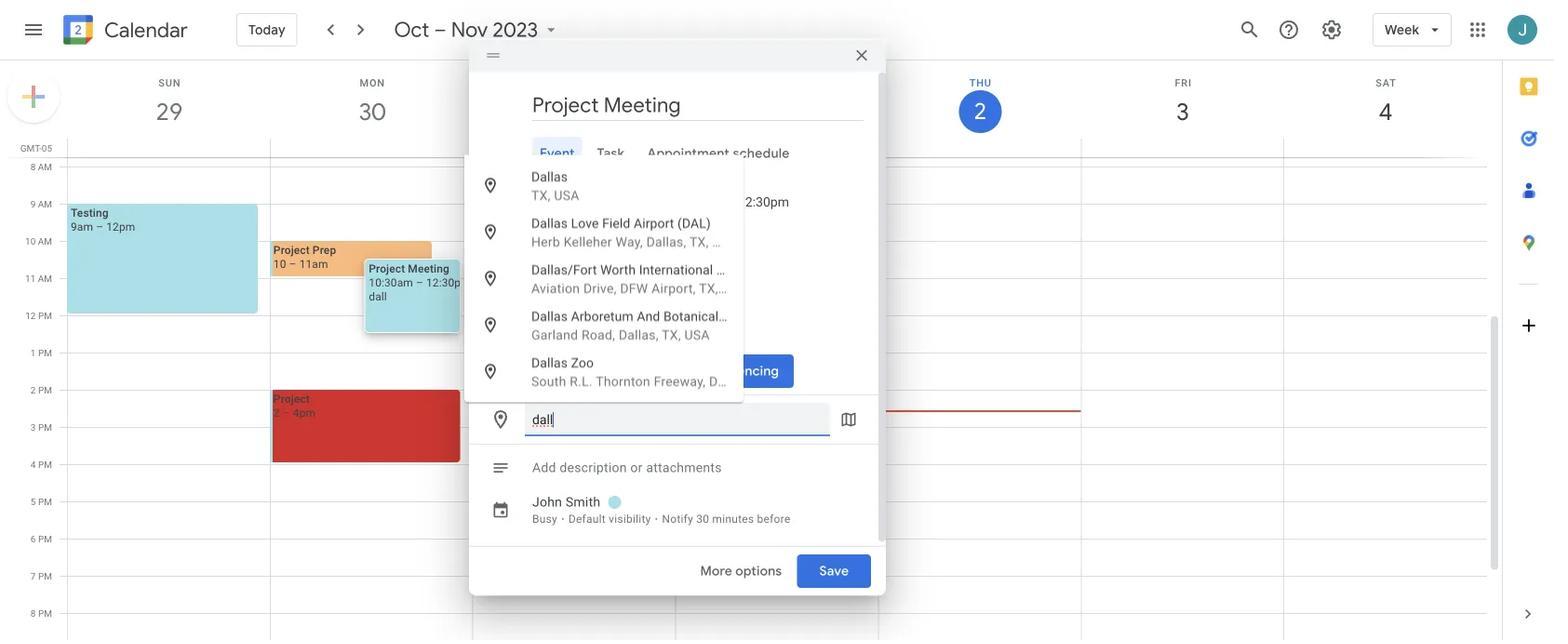 Task type: describe. For each thing, give the bounding box(es) containing it.
3 cell from the left
[[879, 139, 1081, 157]]

am for 10 am
[[38, 235, 52, 247]]

8 for 8 am
[[30, 161, 36, 172]]

am for 11 am
[[38, 273, 52, 284]]

main drawer image
[[22, 19, 45, 41]]

first day of american indian heritage month button
[[676, 139, 902, 155]]

1 pm
[[31, 347, 52, 358]]

garden
[[722, 309, 764, 324]]

5 cell from the left
[[1284, 139, 1486, 157]]

usa inside dallas tx, usa
[[554, 188, 580, 203]]

airport for (dal)
[[634, 216, 674, 231]]

calendar heading
[[101, 17, 188, 43]]

time
[[611, 227, 640, 243]]

a
[[562, 294, 569, 311]]

2 for thu 2
[[973, 97, 986, 126]]

1 vertical spatial 4
[[31, 459, 36, 470]]

usa inside dallas arboretum and botanical garden garland road, dallas, tx, usa
[[685, 328, 710, 343]]

(dfw)
[[760, 262, 797, 278]]

month
[[870, 141, 902, 154]]

dallas/fort
[[531, 262, 597, 278]]

2 pm
[[31, 384, 52, 396]]

dallas, inside dallas zoo south r.l. thornton freeway, dallas, tx, usa
[[709, 374, 749, 389]]

international
[[639, 262, 713, 278]]

option containing dallas/fort worth international airport (dfw)
[[464, 248, 797, 302]]

pm for 6 pm
[[38, 533, 52, 545]]

before
[[757, 513, 791, 526]]

fri
[[1175, 77, 1192, 88]]

12
[[25, 310, 36, 321]]

event button
[[532, 136, 582, 170]]

4 link
[[1365, 90, 1407, 133]]

2 cell from the left
[[271, 139, 473, 157]]

tab list containing event
[[484, 136, 864, 170]]

airport,
[[652, 281, 696, 296]]

today
[[249, 21, 285, 38]]

prep
[[313, 243, 336, 256]]

am for 8 am
[[38, 161, 52, 172]]

description
[[560, 460, 627, 475]]

dallas/fort worth international airport (dfw) aviation drive, dfw airport, tx, usa
[[531, 262, 797, 296]]

south
[[531, 374, 566, 389]]

project for –
[[274, 392, 310, 405]]

week
[[1385, 21, 1419, 38]]

default visibility
[[569, 513, 651, 526]]

6
[[31, 533, 36, 545]]

first day of american indian heritage month
[[681, 141, 902, 154]]

find a time
[[532, 294, 601, 311]]

minutes
[[712, 513, 754, 526]]

add guests
[[532, 328, 600, 343]]

dallas arboretum and botanical garden garland road, dallas, tx, usa
[[531, 309, 764, 343]]

10 inside project prep 10 – 11am
[[274, 257, 286, 270]]

find a time button
[[525, 285, 608, 319]]

– inside project prep 10 – 11am
[[289, 257, 297, 270]]

john smith
[[532, 494, 601, 510]]

attachments
[[646, 460, 722, 475]]

dallas, inside "dallas love field airport (dal) herb kelleher way, dallas, tx, usa"
[[647, 234, 686, 250]]

add for add description or attachments
[[532, 460, 556, 475]]

or
[[631, 460, 643, 475]]

3 link
[[1162, 90, 1205, 133]]

dallas, inside dallas arboretum and botanical garden garland road, dallas, tx, usa
[[619, 328, 659, 343]]

all day
[[558, 227, 596, 243]]

smith
[[566, 494, 601, 510]]

– inside testing 9am – 12pm
[[96, 220, 103, 233]]

indian
[[791, 141, 822, 154]]

Add title text field
[[532, 91, 864, 119]]

task button
[[590, 136, 632, 170]]

dallas zoo south r.l. thornton freeway, dallas, tx, usa
[[531, 355, 800, 389]]

find
[[532, 294, 559, 311]]

option containing dallas zoo
[[464, 341, 800, 395]]

nov
[[451, 17, 488, 43]]

heritage
[[824, 141, 867, 154]]

0 horizontal spatial 2
[[31, 384, 36, 396]]

4 pm
[[31, 459, 52, 470]]

love
[[571, 216, 599, 231]]

project prep 10 – 11am
[[274, 243, 336, 270]]

1
[[31, 347, 36, 358]]

gmt-
[[20, 142, 42, 154]]

1 horizontal spatial tab list
[[1503, 61, 1554, 588]]

4pm
[[293, 406, 316, 419]]

pm for 4 pm
[[38, 459, 52, 470]]

settings menu image
[[1321, 19, 1343, 41]]

5
[[31, 496, 36, 507]]

airport for (dfw)
[[717, 262, 757, 278]]

sat 4
[[1376, 77, 1397, 127]]

thornton
[[596, 374, 651, 389]]

fri 3
[[1175, 77, 1192, 127]]

option containing dallas love field airport (dal)
[[464, 202, 744, 256]]

2023
[[493, 17, 538, 43]]

sun 29
[[155, 77, 181, 127]]

12 pm
[[25, 310, 52, 321]]

american
[[740, 141, 788, 154]]

calendar element
[[60, 11, 188, 52]]

30 for mon 30
[[358, 96, 384, 127]]

zoo
[[571, 355, 594, 371]]

road,
[[582, 328, 615, 343]]

Location text field
[[532, 403, 823, 436]]

dallas for dallas arboretum and botanical garden garland road, dallas, tx, usa
[[531, 309, 568, 324]]

halloween
[[478, 141, 530, 154]]

dallas love field airport (dal) herb kelleher way, dallas, tx, usa
[[531, 216, 738, 250]]

5 pm
[[31, 496, 52, 507]]

calendar
[[104, 17, 188, 43]]

way,
[[616, 234, 643, 250]]

11am
[[299, 257, 328, 270]]

time zone button
[[604, 218, 679, 252]]

– inside 'project 2 – 4pm'
[[283, 406, 290, 419]]

day
[[576, 227, 596, 243]]

pm for 5 pm
[[38, 496, 52, 507]]

am for 9 am
[[38, 198, 52, 209]]

appointment
[[647, 145, 730, 162]]

notify 30 minutes before
[[662, 513, 791, 526]]

tx, inside dallas zoo south r.l. thornton freeway, dallas, tx, usa
[[752, 374, 772, 389]]

kelleher
[[564, 234, 612, 250]]

week button
[[1373, 7, 1452, 52]]

add for add guests
[[532, 328, 556, 343]]

arboretum
[[571, 309, 634, 324]]

12:30pm
[[426, 276, 471, 289]]

time
[[572, 294, 601, 311]]

option containing dallas
[[464, 155, 744, 209]]



Task type: vqa. For each thing, say whether or not it's contained in the screenshot.
NYU inside NYU COLLEGE OF DENTISTRY EAST 24TH STREET, NEW YORK, NY, USA
no



Task type: locate. For each thing, give the bounding box(es) containing it.
3 am from the top
[[38, 235, 52, 247]]

dallas up "herb"
[[531, 216, 568, 231]]

9 am
[[30, 198, 52, 209]]

3 pm
[[31, 422, 52, 433]]

4 down sat
[[1378, 96, 1391, 127]]

project up 4pm
[[274, 392, 310, 405]]

oct – nov 2023
[[394, 17, 538, 43]]

dallas
[[531, 169, 568, 185], [531, 216, 568, 231], [531, 309, 568, 324], [531, 355, 568, 371]]

john
[[532, 494, 562, 510]]

2 8 from the top
[[31, 608, 36, 619]]

dallas for dallas love field airport (dal) herb kelleher way, dallas, tx, usa
[[531, 216, 568, 231]]

4 cell from the left
[[1081, 139, 1284, 157]]

4 pm from the top
[[38, 422, 52, 433]]

dallas, down and
[[619, 328, 659, 343]]

cell down 2 link
[[879, 139, 1081, 157]]

cell down 4 link
[[1284, 139, 1486, 157]]

pm down the 3 pm
[[38, 459, 52, 470]]

sat
[[1376, 77, 1397, 88]]

2 down 1
[[31, 384, 36, 396]]

tx, inside dallas/fort worth international airport (dfw) aviation drive, dfw airport, tx, usa
[[699, 281, 718, 296]]

am right 11
[[38, 273, 52, 284]]

5 option from the top
[[464, 341, 800, 395]]

2 pm from the top
[[38, 347, 52, 358]]

0 horizontal spatial tab list
[[484, 136, 864, 170]]

drive,
[[584, 281, 617, 296]]

add guests button
[[525, 319, 864, 352]]

pm for 7 pm
[[38, 571, 52, 582]]

and
[[637, 309, 660, 324]]

pm down the 1 pm
[[38, 384, 52, 396]]

pm for 2 pm
[[38, 384, 52, 396]]

oct
[[394, 17, 430, 43]]

zone
[[643, 227, 671, 243]]

30 right notify
[[696, 513, 709, 526]]

add up john
[[532, 460, 556, 475]]

am right 9
[[38, 198, 52, 209]]

0 vertical spatial add
[[532, 328, 556, 343]]

1 pm from the top
[[38, 310, 52, 321]]

End time text field
[[738, 185, 789, 218]]

8 for 8 pm
[[31, 608, 36, 619]]

dallas, up international
[[647, 234, 686, 250]]

1 horizontal spatial 30
[[696, 513, 709, 526]]

botanical
[[664, 309, 719, 324]]

cell down 30 link in the left of the page
[[271, 139, 473, 157]]

am
[[38, 161, 52, 172], [38, 198, 52, 209], [38, 235, 52, 247], [38, 273, 52, 284]]

project for 10
[[274, 243, 310, 256]]

dallas up garland
[[531, 309, 568, 324]]

– left 11am at left top
[[289, 257, 297, 270]]

0 vertical spatial 4
[[1378, 96, 1391, 127]]

of
[[727, 141, 738, 154]]

2 vertical spatial 2
[[274, 406, 280, 419]]

0 vertical spatial project
[[274, 243, 310, 256]]

1 add from the top
[[532, 328, 556, 343]]

option containing dallas arboretum and botanical garden
[[464, 295, 764, 349]]

row containing halloween
[[60, 139, 1502, 157]]

1 horizontal spatial airport
[[717, 262, 757, 278]]

05
[[42, 142, 52, 154]]

all
[[558, 227, 572, 243]]

project up 10:30am
[[369, 262, 405, 275]]

9am
[[71, 220, 93, 233]]

mon
[[360, 77, 385, 88]]

1 vertical spatial dallas,
[[619, 328, 659, 343]]

herb
[[531, 234, 560, 250]]

tx, up 'botanical'
[[699, 281, 718, 296]]

30 link
[[351, 90, 394, 133]]

1 vertical spatial 2
[[31, 384, 36, 396]]

2 link
[[959, 90, 1002, 133]]

first
[[681, 141, 703, 154]]

cell down 29 link
[[68, 139, 271, 157]]

freeway,
[[654, 374, 706, 389]]

pm for 12 pm
[[38, 310, 52, 321]]

schedule
[[733, 145, 790, 162]]

4 dallas from the top
[[531, 355, 568, 371]]

project meeting 10:30am – 12:30pm dall
[[369, 262, 471, 303]]

project
[[274, 243, 310, 256], [369, 262, 405, 275], [274, 392, 310, 405]]

3 up 4 pm
[[31, 422, 36, 433]]

worth
[[600, 262, 636, 278]]

– right oct
[[434, 17, 447, 43]]

5 pm from the top
[[38, 459, 52, 470]]

30 inside "mon 30"
[[358, 96, 384, 127]]

tx, down garden
[[752, 374, 772, 389]]

7 pm from the top
[[38, 533, 52, 545]]

0 vertical spatial airport
[[634, 216, 674, 231]]

3 dallas from the top
[[531, 309, 568, 324]]

3 down fri
[[1175, 96, 1189, 127]]

1 vertical spatial 3
[[31, 422, 36, 433]]

10 up 11
[[25, 235, 36, 247]]

add inside add guests dropdown button
[[532, 328, 556, 343]]

project inside project meeting 10:30am – 12:30pm dall
[[369, 262, 405, 275]]

9 pm from the top
[[38, 608, 52, 619]]

4
[[1378, 96, 1391, 127], [31, 459, 36, 470]]

tx, inside "dallas love field airport (dal) herb kelleher way, dallas, tx, usa"
[[690, 234, 709, 250]]

10 am
[[25, 235, 52, 247]]

1 horizontal spatial 3
[[1175, 96, 1189, 127]]

visibility
[[609, 513, 651, 526]]

tx, down the (dal)
[[690, 234, 709, 250]]

8 pm from the top
[[38, 571, 52, 582]]

0 vertical spatial 2
[[973, 97, 986, 126]]

1 option from the top
[[464, 155, 744, 209]]

30 for notify 30 minutes before
[[696, 513, 709, 526]]

0 horizontal spatial 30
[[358, 96, 384, 127]]

add down the find
[[532, 328, 556, 343]]

thu 2
[[970, 77, 992, 126]]

dallas inside dallas arboretum and botanical garden garland road, dallas, tx, usa
[[531, 309, 568, 324]]

grid
[[0, 61, 1502, 640]]

airport inside "dallas love field airport (dal) herb kelleher way, dallas, tx, usa"
[[634, 216, 674, 231]]

1 horizontal spatial 4
[[1378, 96, 1391, 127]]

2 am from the top
[[38, 198, 52, 209]]

1 horizontal spatial 10
[[274, 257, 286, 270]]

garland
[[531, 328, 578, 343]]

2 vertical spatial project
[[274, 392, 310, 405]]

1 vertical spatial 30
[[696, 513, 709, 526]]

1 vertical spatial project
[[369, 262, 405, 275]]

7
[[31, 571, 36, 582]]

mon 30
[[358, 77, 385, 127]]

1 am from the top
[[38, 161, 52, 172]]

1 8 from the top
[[30, 161, 36, 172]]

appointment schedule button
[[640, 136, 797, 170]]

0 horizontal spatial 4
[[31, 459, 36, 470]]

cell
[[68, 139, 271, 157], [271, 139, 473, 157], [879, 139, 1081, 157], [1081, 139, 1284, 157], [1284, 139, 1486, 157]]

dallas down event
[[531, 169, 568, 185]]

8 am
[[30, 161, 52, 172]]

3 option from the top
[[464, 248, 797, 302]]

aviation
[[531, 281, 580, 296]]

project up 11am at left top
[[274, 243, 310, 256]]

4 inside sat 4
[[1378, 96, 1391, 127]]

project for 10:30am
[[369, 262, 405, 275]]

2 for project 2 – 4pm
[[274, 406, 280, 419]]

–
[[434, 17, 447, 43], [96, 220, 103, 233], [289, 257, 297, 270], [416, 276, 423, 289], [283, 406, 290, 419]]

tx, down event "button"
[[531, 188, 551, 203]]

dallas up the 'south'
[[531, 355, 568, 371]]

appointment schedule
[[647, 145, 790, 162]]

location list box
[[464, 155, 800, 403]]

0 vertical spatial 30
[[358, 96, 384, 127]]

add description or attachments
[[532, 460, 722, 475]]

grid containing 29
[[0, 61, 1502, 640]]

– down meeting
[[416, 276, 423, 289]]

usa inside dallas zoo south r.l. thornton freeway, dallas, tx, usa
[[775, 374, 800, 389]]

event
[[540, 145, 575, 162]]

pm right 5
[[38, 496, 52, 507]]

row
[[60, 139, 1502, 157]]

pm up 4 pm
[[38, 422, 52, 433]]

11 am
[[25, 273, 52, 284]]

1 dallas from the top
[[531, 169, 568, 185]]

oct – nov 2023 button
[[387, 17, 568, 43]]

project inside 'project 2 – 4pm'
[[274, 392, 310, 405]]

8
[[30, 161, 36, 172], [31, 608, 36, 619]]

1 vertical spatial 8
[[31, 608, 36, 619]]

today button
[[236, 7, 298, 52]]

r.l.
[[570, 374, 593, 389]]

0 horizontal spatial airport
[[634, 216, 674, 231]]

8 down 7
[[31, 608, 36, 619]]

pm right 7
[[38, 571, 52, 582]]

2 inside 'project 2 – 4pm'
[[274, 406, 280, 419]]

thu
[[970, 77, 992, 88]]

pm for 1 pm
[[38, 347, 52, 358]]

pm right 1
[[38, 347, 52, 358]]

2 add from the top
[[532, 460, 556, 475]]

1 vertical spatial airport
[[717, 262, 757, 278]]

default
[[569, 513, 606, 526]]

2 vertical spatial dallas,
[[709, 374, 749, 389]]

8 down gmt-
[[30, 161, 36, 172]]

0 vertical spatial dallas,
[[647, 234, 686, 250]]

field
[[602, 216, 631, 231]]

0 vertical spatial 10
[[25, 235, 36, 247]]

10 left 11am at left top
[[274, 257, 286, 270]]

1 vertical spatial 10
[[274, 257, 286, 270]]

12pm
[[106, 220, 135, 233]]

dallas, right freeway,
[[709, 374, 749, 389]]

dallas inside dallas tx, usa
[[531, 169, 568, 185]]

dallas for dallas tx, usa
[[531, 169, 568, 185]]

row inside grid
[[60, 139, 1502, 157]]

sun
[[159, 77, 181, 88]]

usa
[[554, 188, 580, 203], [712, 234, 738, 250], [722, 281, 747, 296], [685, 328, 710, 343], [775, 374, 800, 389]]

am down the 9 am
[[38, 235, 52, 247]]

pm for 8 pm
[[38, 608, 52, 619]]

dallas,
[[647, 234, 686, 250], [619, 328, 659, 343], [709, 374, 749, 389]]

0 vertical spatial 8
[[30, 161, 36, 172]]

2 down thu
[[973, 97, 986, 126]]

option
[[464, 155, 744, 209], [464, 202, 744, 256], [464, 248, 797, 302], [464, 295, 764, 349], [464, 341, 800, 395]]

pm down the '7 pm'
[[38, 608, 52, 619]]

usa inside "dallas love field airport (dal) herb kelleher way, dallas, tx, usa"
[[712, 234, 738, 250]]

cell down 3 link
[[1081, 139, 1284, 157]]

usa inside dallas/fort worth international airport (dfw) aviation drive, dfw airport, tx, usa
[[722, 281, 747, 296]]

dallas inside "dallas love field airport (dal) herb kelleher way, dallas, tx, usa"
[[531, 216, 568, 231]]

meeting
[[408, 262, 450, 275]]

guests
[[560, 328, 600, 343]]

4 up 5
[[31, 459, 36, 470]]

pm for 3 pm
[[38, 422, 52, 433]]

3
[[1175, 96, 1189, 127], [31, 422, 36, 433]]

2 left 4pm
[[274, 406, 280, 419]]

dall
[[369, 290, 387, 303]]

0 horizontal spatial 3
[[31, 422, 36, 433]]

tab list
[[1503, 61, 1554, 588], [484, 136, 864, 170]]

7 pm
[[31, 571, 52, 582]]

0 horizontal spatial 10
[[25, 235, 36, 247]]

pm
[[38, 310, 52, 321], [38, 347, 52, 358], [38, 384, 52, 396], [38, 422, 52, 433], [38, 459, 52, 470], [38, 496, 52, 507], [38, 533, 52, 545], [38, 571, 52, 582], [38, 608, 52, 619]]

dallas inside dallas zoo south r.l. thornton freeway, dallas, tx, usa
[[531, 355, 568, 371]]

pm right 6
[[38, 533, 52, 545]]

pm right '12'
[[38, 310, 52, 321]]

11
[[25, 273, 36, 284]]

30 down mon
[[358, 96, 384, 127]]

time zone
[[611, 227, 671, 243]]

am down 05 on the top left of page
[[38, 161, 52, 172]]

– inside project meeting 10:30am – 12:30pm dall
[[416, 276, 423, 289]]

3 pm from the top
[[38, 384, 52, 396]]

2 dallas from the top
[[531, 216, 568, 231]]

1 vertical spatial add
[[532, 460, 556, 475]]

dallas for dallas zoo south r.l. thornton freeway, dallas, tx, usa
[[531, 355, 568, 371]]

4 am from the top
[[38, 273, 52, 284]]

halloween button
[[473, 139, 665, 155]]

0 vertical spatial 3
[[1175, 96, 1189, 127]]

2 option from the top
[[464, 202, 744, 256]]

tx, inside dallas tx, usa
[[531, 188, 551, 203]]

1 horizontal spatial 2
[[274, 406, 280, 419]]

tx, down 'botanical'
[[662, 328, 681, 343]]

task
[[597, 145, 625, 162]]

– down testing
[[96, 220, 103, 233]]

29 link
[[148, 90, 191, 133]]

gmt-05
[[20, 142, 52, 154]]

project inside project prep 10 – 11am
[[274, 243, 310, 256]]

airport inside dallas/fort worth international airport (dfw) aviation drive, dfw airport, tx, usa
[[717, 262, 757, 278]]

4 option from the top
[[464, 295, 764, 349]]

1 cell from the left
[[68, 139, 271, 157]]

6 pm from the top
[[38, 496, 52, 507]]

3 inside fri 3
[[1175, 96, 1189, 127]]

(dal)
[[678, 216, 711, 231]]

2 inside thu 2
[[973, 97, 986, 126]]

29
[[155, 96, 181, 127]]

tx, inside dallas arboretum and botanical garden garland road, dallas, tx, usa
[[662, 328, 681, 343]]

8 pm
[[31, 608, 52, 619]]

2 horizontal spatial 2
[[973, 97, 986, 126]]

– left 4pm
[[283, 406, 290, 419]]

airport
[[634, 216, 674, 231], [717, 262, 757, 278]]



